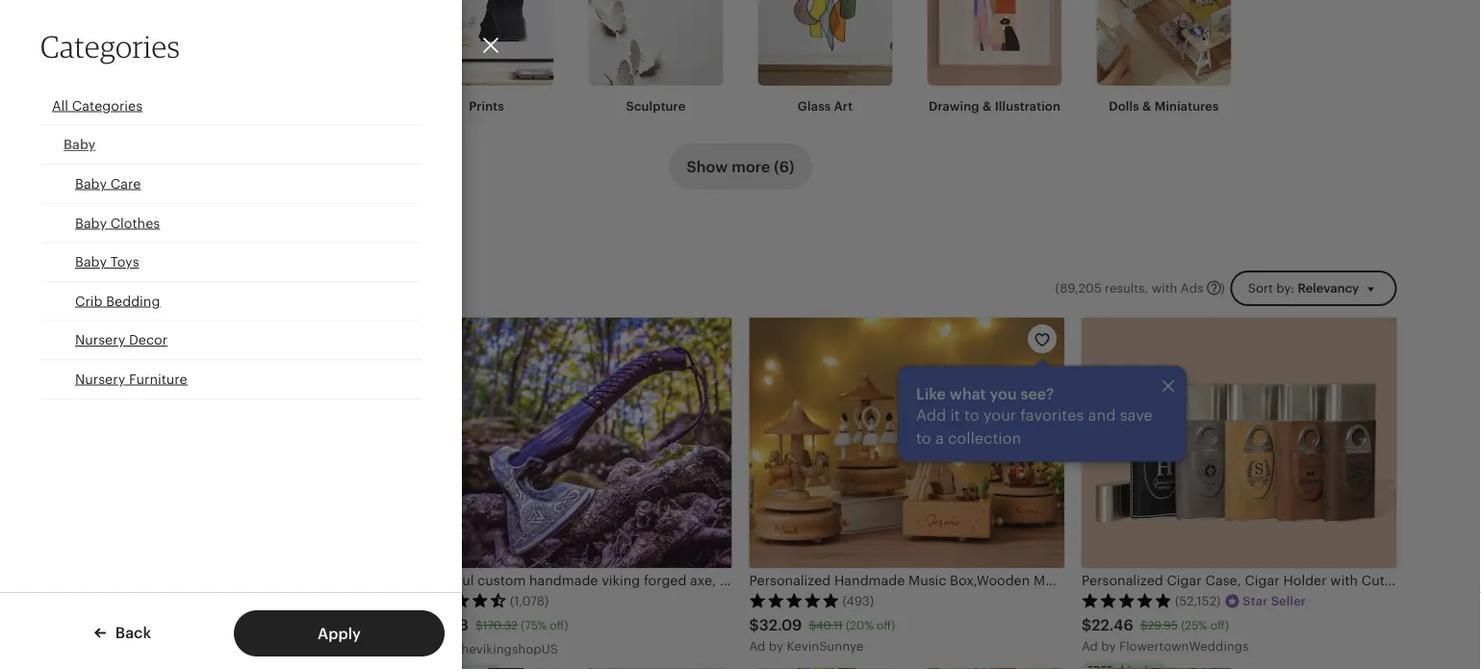 Task type: vqa. For each thing, say whether or not it's contained in the screenshot.
Back Link on the bottom left
yes



Task type: describe. For each thing, give the bounding box(es) containing it.
by pethelangeloco
[[104, 642, 217, 656]]

by inside the "$ 22.46 $ 29.95 (25% off) a d by flowertownweddings"
[[1102, 639, 1116, 653]]

thevikingshopus
[[454, 642, 558, 656]]

drawing & illustration
[[929, 98, 1061, 113]]

170.32
[[483, 619, 518, 632]]

0 vertical spatial categories
[[40, 28, 180, 65]]

all categories button
[[40, 87, 422, 126]]

beautiful custom handmade viking forged axe, groomsmen gift , birthday gift, collectibles axe , gift for him , anniversary gift for husband image
[[417, 318, 732, 568]]

a d by thevikingshopus
[[417, 642, 558, 656]]

see?
[[1021, 385, 1055, 402]]

$ 29.69 $ 39.59 (25% off)
[[84, 616, 232, 633]]

by down 29.69
[[104, 642, 118, 656]]

glass art
[[798, 98, 853, 113]]

off) for 29.69
[[213, 619, 232, 632]]

flowertownweddings
[[1120, 639, 1249, 653]]

and
[[1089, 406, 1116, 424]]

29.69
[[94, 616, 136, 633]]

$ 22.46 $ 29.95 (25% off) a d by flowertownweddings
[[1082, 616, 1249, 653]]

nursery furniture button
[[40, 360, 422, 399]]

art
[[834, 98, 853, 113]]

furniture
[[129, 371, 187, 387]]

d for 32.09
[[758, 639, 766, 653]]

nursery furniture
[[75, 371, 187, 387]]

personalized handmade music box,wooden music box,wooden horse musical carousel,vintage music box,heirloom carousel,baby boy girl shower gift image
[[750, 318, 1065, 568]]

32.09
[[759, 616, 802, 633]]

(25% for 22.46
[[1182, 619, 1208, 632]]

all filters
[[119, 281, 175, 295]]

$ left back link on the bottom
[[84, 616, 94, 633]]

you
[[990, 385, 1017, 402]]

with ads
[[1152, 280, 1204, 295]]

42.58
[[427, 616, 469, 633]]

all for all filters
[[119, 281, 135, 295]]

)
[[1221, 280, 1225, 295]]

categories inside all categories button
[[72, 98, 143, 113]]

glass art link
[[758, 0, 893, 114]]

collection
[[948, 429, 1022, 447]]

dolls & miniatures link
[[1097, 0, 1232, 114]]

glass
[[798, 98, 831, 113]]

baby clothes
[[75, 215, 160, 230]]

5 out of 5 stars image for 32.09
[[750, 592, 840, 608]]

4.5 out of 5 stars image
[[417, 592, 507, 608]]

1 seller from the left
[[271, 594, 306, 608]]

baby for baby care
[[75, 176, 107, 191]]

add
[[917, 406, 947, 424]]

ads
[[1181, 280, 1204, 295]]

& for illustration
[[983, 98, 992, 113]]

0 vertical spatial to
[[965, 406, 980, 424]]

$ up kevinsunnye
[[809, 619, 816, 632]]

toys
[[110, 254, 139, 269]]

89,205
[[1060, 280, 1102, 295]]

like
[[917, 385, 946, 402]]

results,
[[1105, 280, 1149, 295]]

1 star from the left
[[243, 594, 268, 608]]

baby care button
[[40, 165, 422, 204]]

d for 22.46
[[1090, 639, 1098, 653]]

nursery decor
[[75, 332, 168, 348]]

by down 42.58
[[436, 642, 451, 656]]

back link
[[94, 622, 151, 644]]

baby clothes button
[[40, 204, 422, 243]]

1 vertical spatial to
[[917, 429, 932, 447]]

& for miniatures
[[1143, 98, 1152, 113]]

custom royal portrait from photo, renaissance portrait, historical portrait, royal portrait, human portrait, custom men women portrait image
[[84, 318, 400, 568]]

a inside like what you see? add it to your favorites and save to a collection
[[936, 429, 944, 447]]

crib bedding
[[75, 293, 160, 309]]

off) for 42.58
[[550, 619, 569, 632]]

kevinsunnye
[[787, 639, 864, 653]]

$ left '40.11'
[[750, 616, 759, 633]]

2 seller from the left
[[1272, 594, 1307, 608]]

5 out of 5 stars image for 29.69
[[84, 592, 175, 608]]

all filters button
[[84, 271, 189, 306]]

baby for baby
[[64, 137, 96, 152]]

save
[[1120, 406, 1153, 424]]

(
[[1056, 280, 1060, 295]]

$ right 22.46
[[1141, 619, 1148, 632]]

smaller xs image
[[1034, 332, 1051, 349]]

dolls & miniatures
[[1109, 98, 1220, 113]]

it
[[951, 406, 961, 424]]

(52,152)
[[1176, 594, 1221, 608]]

search filters dialog
[[0, 0, 1482, 669]]



Task type: locate. For each thing, give the bounding box(es) containing it.
by inside $ 32.09 $ 40.11 (20% off) a d by kevinsunnye
[[769, 639, 784, 653]]

bedding
[[106, 293, 160, 309]]

$ left 29.95 on the bottom right of page
[[1082, 616, 1092, 633]]

pethelangeloco
[[122, 642, 217, 656]]

(25% up flowertownweddings
[[1182, 619, 1208, 632]]

your
[[984, 406, 1017, 424]]

2 nursery from the top
[[75, 371, 125, 387]]

1 & from the left
[[983, 98, 992, 113]]

with
[[1152, 280, 1178, 295]]

nursery for nursery decor
[[75, 332, 125, 348]]

d down 22.46
[[1090, 639, 1098, 653]]

nursery for nursery furniture
[[75, 371, 125, 387]]

prints
[[469, 98, 504, 113]]

a
[[936, 429, 944, 447], [750, 639, 758, 653], [1082, 639, 1091, 653], [417, 642, 425, 656]]

$ 32.09 $ 40.11 (20% off) a d by kevinsunnye
[[750, 616, 896, 653]]

0 horizontal spatial all
[[52, 98, 68, 113]]

(1,078)
[[510, 594, 549, 608]]

& right dolls
[[1143, 98, 1152, 113]]

1 horizontal spatial d
[[758, 639, 766, 653]]

off) for 22.46
[[1211, 619, 1229, 632]]

nursery down nursery decor at the left
[[75, 371, 125, 387]]

sculpture
[[626, 98, 686, 113]]

0 horizontal spatial 5 out of 5 stars image
[[84, 592, 175, 608]]

to down the add
[[917, 429, 932, 447]]

1 star seller from the left
[[243, 594, 306, 608]]

d down 42.58
[[425, 642, 433, 656]]

star seller right (52,152)
[[1243, 594, 1307, 608]]

1 vertical spatial categories
[[72, 98, 143, 113]]

nursery inside nursery furniture button
[[75, 371, 125, 387]]

by down 22.46
[[1102, 639, 1116, 653]]

(25% for 29.69
[[184, 619, 210, 632]]

1 vertical spatial all
[[119, 281, 135, 295]]

2 & from the left
[[1143, 98, 1152, 113]]

illustration
[[995, 98, 1061, 113]]

0 horizontal spatial seller
[[271, 594, 306, 608]]

nursery decor button
[[40, 321, 422, 360]]

1 horizontal spatial 5 out of 5 stars image
[[750, 592, 840, 608]]

nursery inside nursery decor button
[[75, 332, 125, 348]]

what
[[950, 385, 986, 402]]

dolls
[[1109, 98, 1140, 113]]

1 nursery from the top
[[75, 332, 125, 348]]

& right "drawing"
[[983, 98, 992, 113]]

baby for baby clothes
[[75, 215, 107, 230]]

sculpture link
[[589, 0, 724, 114]]

29.95
[[1148, 619, 1179, 632]]

$
[[84, 616, 94, 633], [417, 616, 427, 633], [750, 616, 759, 633], [1082, 616, 1092, 633], [142, 619, 150, 632], [476, 619, 483, 632], [809, 619, 816, 632], [1141, 619, 1148, 632]]

star right (52,152)
[[1243, 594, 1268, 608]]

a inside $ 32.09 $ 40.11 (20% off) a d by kevinsunnye
[[750, 639, 758, 653]]

a inside the "$ 22.46 $ 29.95 (25% off) a d by flowertownweddings"
[[1082, 639, 1091, 653]]

apply button
[[234, 610, 445, 657]]

off) inside $ 42.58 $ 170.32 (75% off)
[[550, 619, 569, 632]]

crib bedding button
[[40, 282, 422, 321]]

2 (25% from the left
[[1182, 619, 1208, 632]]

(493)
[[843, 594, 874, 608]]

baby for baby toys
[[75, 254, 107, 269]]

d
[[758, 639, 766, 653], [1090, 639, 1098, 653], [425, 642, 433, 656]]

0 vertical spatial all
[[52, 98, 68, 113]]

like what you see? add it to your favorites and save to a collection
[[917, 385, 1153, 447]]

d inside the "$ 22.46 $ 29.95 (25% off) a d by flowertownweddings"
[[1090, 639, 1098, 653]]

nursery
[[75, 332, 125, 348], [75, 371, 125, 387]]

5 out of 5 stars image up 29.69
[[84, 592, 175, 608]]

1 horizontal spatial all
[[119, 281, 135, 295]]

0 horizontal spatial d
[[425, 642, 433, 656]]

(25% inside the "$ 22.46 $ 29.95 (25% off) a d by flowertownweddings"
[[1182, 619, 1208, 632]]

0 horizontal spatial star seller
[[243, 594, 306, 608]]

2 star from the left
[[1243, 594, 1268, 608]]

( 89,205 results,
[[1056, 280, 1149, 295]]

to right it
[[965, 406, 980, 424]]

1 vertical spatial nursery
[[75, 371, 125, 387]]

$ inside '$ 29.69 $ 39.59 (25% off)'
[[142, 619, 150, 632]]

baby toys
[[75, 254, 139, 269]]

5 out of 5 stars image for 22.46
[[1082, 592, 1173, 608]]

$ 42.58 $ 170.32 (75% off)
[[417, 616, 569, 633]]

(25% right 39.59
[[184, 619, 210, 632]]

prints link
[[419, 0, 554, 114]]

d down 32.09 at the bottom right
[[758, 639, 766, 653]]

off) right 39.59
[[213, 619, 232, 632]]

1 horizontal spatial star seller
[[1243, 594, 1307, 608]]

3 off) from the left
[[877, 619, 896, 632]]

off) for 32.09
[[877, 619, 896, 632]]

back
[[112, 624, 151, 641]]

1 horizontal spatial star
[[1243, 594, 1268, 608]]

1 horizontal spatial seller
[[1272, 594, 1307, 608]]

0 vertical spatial nursery
[[75, 332, 125, 348]]

3 5 out of 5 stars image from the left
[[1082, 592, 1173, 608]]

off) right (20%
[[877, 619, 896, 632]]

5 out of 5 stars image up 32.09 at the bottom right
[[750, 592, 840, 608]]

baby down all categories
[[64, 137, 96, 152]]

drawing & illustration link
[[928, 0, 1062, 114]]

all categories
[[52, 98, 143, 113]]

personalized cigar case, cigar holder with cutter, groomsmen cigar case, gift for him, groomsmen gifts, cigar travel case, gift for husband image
[[1082, 318, 1398, 568]]

all inside button
[[119, 281, 135, 295]]

miniatures
[[1155, 98, 1220, 113]]

d inside $ 32.09 $ 40.11 (20% off) a d by kevinsunnye
[[758, 639, 766, 653]]

to
[[965, 406, 980, 424], [917, 429, 932, 447]]

1 horizontal spatial (25%
[[1182, 619, 1208, 632]]

0 horizontal spatial (25%
[[184, 619, 210, 632]]

nursery down crib at the left top of page
[[75, 332, 125, 348]]

all
[[52, 98, 68, 113], [119, 281, 135, 295]]

baby left care
[[75, 176, 107, 191]]

5 out of 5 stars image
[[84, 592, 175, 608], [750, 592, 840, 608], [1082, 592, 1173, 608]]

(25%
[[184, 619, 210, 632], [1182, 619, 1208, 632]]

$ inside $ 42.58 $ 170.32 (75% off)
[[476, 619, 483, 632]]

baby button
[[40, 126, 422, 165]]

2 off) from the left
[[550, 619, 569, 632]]

2 star seller from the left
[[1243, 594, 1307, 608]]

categories
[[40, 28, 180, 65], [72, 98, 143, 113]]

decor
[[129, 332, 168, 348]]

baby inside button
[[75, 254, 107, 269]]

$ down 4.5 out of 5 stars image
[[417, 616, 427, 633]]

crib
[[75, 293, 103, 309]]

39.59
[[150, 619, 181, 632]]

off)
[[213, 619, 232, 632], [550, 619, 569, 632], [877, 619, 896, 632], [1211, 619, 1229, 632]]

baby up baby toys in the top of the page
[[75, 215, 107, 230]]

care
[[110, 176, 141, 191]]

star seller
[[243, 594, 306, 608], [1243, 594, 1307, 608]]

&
[[983, 98, 992, 113], [1143, 98, 1152, 113]]

off) down (52,152)
[[1211, 619, 1229, 632]]

seller right (52,152)
[[1272, 594, 1307, 608]]

4 off) from the left
[[1211, 619, 1229, 632]]

1 off) from the left
[[213, 619, 232, 632]]

2 horizontal spatial 5 out of 5 stars image
[[1082, 592, 1173, 608]]

1 horizontal spatial &
[[1143, 98, 1152, 113]]

2 horizontal spatial d
[[1090, 639, 1098, 653]]

all for all categories
[[52, 98, 68, 113]]

0 horizontal spatial to
[[917, 429, 932, 447]]

star seller up apply button on the left bottom of page
[[243, 594, 306, 608]]

seller up apply button on the left bottom of page
[[271, 594, 306, 608]]

categories up all categories
[[40, 28, 180, 65]]

apply
[[318, 625, 361, 642]]

filters
[[138, 281, 175, 295]]

categories up the baby care
[[72, 98, 143, 113]]

0 horizontal spatial &
[[983, 98, 992, 113]]

baby care
[[75, 176, 141, 191]]

baby
[[64, 137, 96, 152], [75, 176, 107, 191], [75, 215, 107, 230], [75, 254, 107, 269]]

drawing
[[929, 98, 980, 113]]

2 5 out of 5 stars image from the left
[[750, 592, 840, 608]]

0 horizontal spatial star
[[243, 594, 268, 608]]

(75%
[[521, 619, 547, 632]]

1 (25% from the left
[[184, 619, 210, 632]]

1 5 out of 5 stars image from the left
[[84, 592, 175, 608]]

favorites
[[1021, 406, 1084, 424]]

baby left the toys
[[75, 254, 107, 269]]

seller
[[271, 594, 306, 608], [1272, 594, 1307, 608]]

off) inside the "$ 22.46 $ 29.95 (25% off) a d by flowertownweddings"
[[1211, 619, 1229, 632]]

5 out of 5 stars image up 22.46
[[1082, 592, 1173, 608]]

(20%
[[846, 619, 874, 632]]

off) right (75%
[[550, 619, 569, 632]]

star up apply button on the left bottom of page
[[243, 594, 268, 608]]

clothes
[[110, 215, 160, 230]]

off) inside $ 32.09 $ 40.11 (20% off) a d by kevinsunnye
[[877, 619, 896, 632]]

by
[[769, 639, 784, 653], [1102, 639, 1116, 653], [104, 642, 118, 656], [436, 642, 451, 656]]

$ up by pethelangeloco
[[142, 619, 150, 632]]

22.46
[[1092, 616, 1134, 633]]

all inside button
[[52, 98, 68, 113]]

(25% inside '$ 29.69 $ 39.59 (25% off)'
[[184, 619, 210, 632]]

$ up 'a d by thevikingshopus'
[[476, 619, 483, 632]]

off) inside '$ 29.69 $ 39.59 (25% off)'
[[213, 619, 232, 632]]

1 horizontal spatial to
[[965, 406, 980, 424]]

baby toys button
[[40, 243, 422, 282]]

star
[[243, 594, 268, 608], [1243, 594, 1268, 608]]

by down 32.09 at the bottom right
[[769, 639, 784, 653]]

40.11
[[816, 619, 843, 632]]



